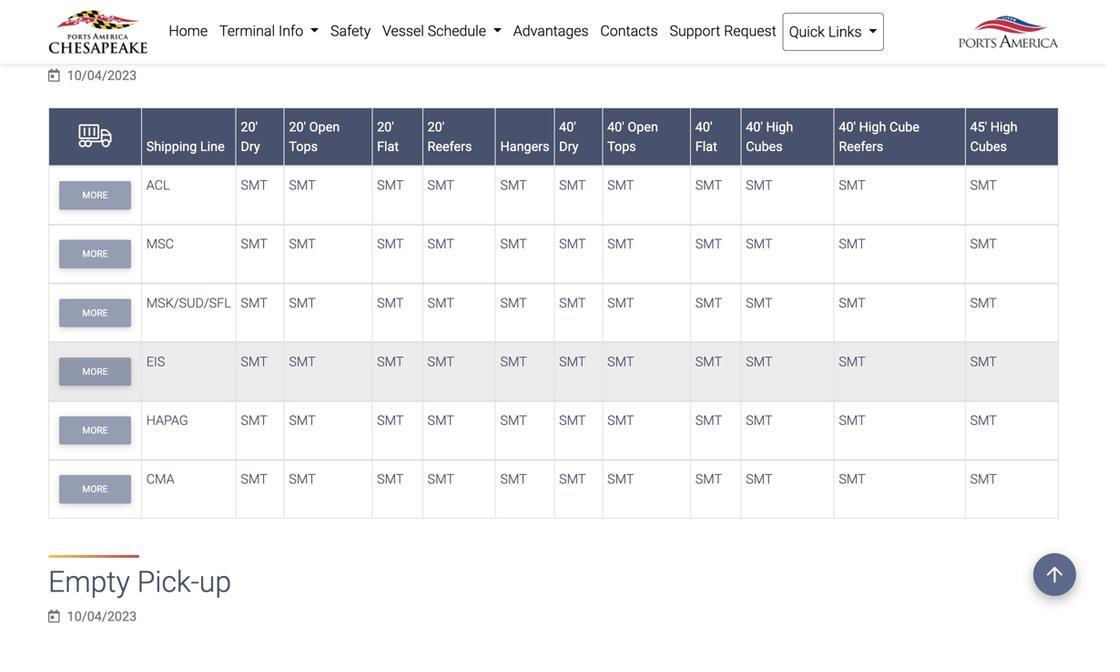 Task type: locate. For each thing, give the bounding box(es) containing it.
high inside the 45' high cubes
[[991, 119, 1018, 135]]

2 20' from the left
[[289, 119, 306, 135]]

0 horizontal spatial high
[[767, 119, 794, 135]]

empty for empty drop-off
[[48, 24, 130, 58]]

tops right "40' dry"
[[608, 139, 637, 154]]

40' for 40' dry
[[560, 119, 577, 135]]

cubes down 45'
[[971, 139, 1008, 154]]

2 empty from the top
[[48, 566, 130, 600]]

drop-
[[137, 24, 207, 58]]

high left cube
[[860, 119, 887, 135]]

criteria
[[1013, 46, 1060, 63]]

0 horizontal spatial dry
[[241, 139, 260, 154]]

empty pick-up
[[48, 566, 231, 600]]

20' inside 20' open tops
[[289, 119, 306, 135]]

high inside 40' high cube reefers
[[860, 119, 887, 135]]

1 horizontal spatial reefers
[[839, 139, 884, 154]]

5 40' from the left
[[839, 119, 856, 135]]

20'
[[241, 119, 258, 135], [289, 119, 306, 135], [377, 119, 394, 135], [428, 119, 445, 135]]

empty
[[48, 24, 130, 58], [48, 566, 130, 600]]

high right 40' flat
[[767, 119, 794, 135]]

1 vertical spatial calendar day image
[[48, 611, 60, 624]]

1 open from the left
[[309, 119, 340, 135]]

20' inside 20' dry
[[241, 119, 258, 135]]

40' inside 40' open tops
[[608, 119, 625, 135]]

print image
[[1021, 6, 1031, 16]]

1 empty from the top
[[48, 24, 130, 58]]

hangers
[[501, 139, 550, 154]]

shipping line
[[146, 139, 225, 154]]

1 10/04/2023 from the top
[[67, 68, 137, 83]]

20' inside 20' reefers
[[428, 119, 445, 135]]

tops
[[289, 139, 318, 154], [608, 139, 637, 154]]

open for 40' open tops
[[628, 119, 659, 135]]

up
[[199, 566, 231, 600]]

reefers
[[428, 139, 472, 154], [839, 139, 884, 154]]

20' flat
[[377, 119, 399, 154]]

open left 40' flat
[[628, 119, 659, 135]]

40' inside 40' flat
[[696, 119, 713, 135]]

1 horizontal spatial high
[[860, 119, 887, 135]]

line
[[200, 139, 225, 154]]

1 tops from the left
[[289, 139, 318, 154]]

1 reefers from the left
[[428, 139, 472, 154]]

dry for 20' dry
[[241, 139, 260, 154]]

40' flat
[[696, 119, 718, 154]]

cubes for 45'
[[971, 139, 1008, 154]]

open left 20' flat
[[309, 119, 340, 135]]

hapag
[[146, 413, 188, 429]]

flat left 20' reefers at the left of the page
[[377, 139, 399, 154]]

high right 45'
[[991, 119, 1018, 135]]

0 vertical spatial calendar day image
[[48, 69, 60, 82]]

20' left 20' reefers at the left of the page
[[377, 119, 394, 135]]

empty left 'pick-'
[[48, 566, 130, 600]]

cubes inside 40' high cubes
[[746, 139, 783, 154]]

0 vertical spatial 10/04/2023
[[67, 68, 137, 83]]

40' high cubes
[[746, 119, 794, 154]]

0 horizontal spatial tops
[[289, 139, 318, 154]]

high inside 40' high cubes
[[767, 119, 794, 135]]

flat left 40' high cubes
[[696, 139, 718, 154]]

40' right 40' flat
[[746, 119, 763, 135]]

smt
[[241, 178, 268, 193], [289, 178, 316, 193], [377, 178, 404, 193], [428, 178, 455, 193], [501, 178, 527, 193], [241, 237, 268, 252], [289, 237, 316, 252], [377, 237, 404, 252], [428, 237, 455, 252], [501, 237, 527, 252], [241, 295, 268, 311], [289, 295, 316, 311], [377, 295, 404, 311], [428, 295, 455, 311], [501, 295, 527, 311], [241, 354, 268, 370], [289, 354, 316, 370], [377, 354, 404, 370], [428, 354, 455, 370], [501, 354, 527, 370], [241, 413, 268, 429], [289, 413, 316, 429], [377, 413, 404, 429], [428, 413, 455, 429], [501, 413, 527, 429], [241, 472, 268, 487], [289, 472, 316, 487], [377, 472, 404, 487], [428, 472, 455, 487], [501, 472, 527, 487]]

reefers inside 40' high cube reefers
[[839, 139, 884, 154]]

1 horizontal spatial tops
[[608, 139, 637, 154]]

0 vertical spatial empty
[[48, 24, 130, 58]]

damage
[[955, 46, 1009, 63]]

0 horizontal spatial open
[[309, 119, 340, 135]]

1 horizontal spatial cubes
[[971, 139, 1008, 154]]

3 20' from the left
[[377, 119, 394, 135]]

tops right 20' dry in the left top of the page
[[289, 139, 318, 154]]

2 flat from the left
[[696, 139, 718, 154]]

20' right 20' dry in the left top of the page
[[289, 119, 306, 135]]

dry right line
[[241, 139, 260, 154]]

4 40' from the left
[[746, 119, 763, 135]]

empty drop-off
[[48, 24, 242, 58]]

40' left 40' high cubes
[[696, 119, 713, 135]]

tops inside 20' open tops
[[289, 139, 318, 154]]

2 reefers from the left
[[839, 139, 884, 154]]

1 vertical spatial empty
[[48, 566, 130, 600]]

40' inside "40' dry"
[[560, 119, 577, 135]]

support request
[[670, 22, 777, 40]]

info
[[279, 22, 304, 40]]

0 horizontal spatial flat
[[377, 139, 399, 154]]

major
[[914, 46, 952, 63]]

3 high from the left
[[991, 119, 1018, 135]]

40' left cube
[[839, 119, 856, 135]]

1 20' from the left
[[241, 119, 258, 135]]

2 cubes from the left
[[971, 139, 1008, 154]]

2 40' from the left
[[608, 119, 625, 135]]

20' inside 20' flat
[[377, 119, 394, 135]]

40' right "40' dry"
[[608, 119, 625, 135]]

40' inside 40' high cubes
[[746, 119, 763, 135]]

support request link
[[664, 13, 783, 49]]

1 cubes from the left
[[746, 139, 783, 154]]

cubes for 40'
[[746, 139, 783, 154]]

40' left 40' open tops
[[560, 119, 577, 135]]

4 20' from the left
[[428, 119, 445, 135]]

home link
[[163, 13, 214, 49]]

0 horizontal spatial reefers
[[428, 139, 472, 154]]

major damage criteria link
[[914, 43, 1060, 65]]

20' for 20' open tops
[[289, 119, 306, 135]]

0 horizontal spatial cubes
[[746, 139, 783, 154]]

10/04/2023 down the empty pick-up
[[67, 610, 137, 625]]

1 horizontal spatial open
[[628, 119, 659, 135]]

cubes right 40' flat
[[746, 139, 783, 154]]

dry right the hangers
[[560, 139, 579, 154]]

flat
[[377, 139, 399, 154], [696, 139, 718, 154]]

open inside 20' open tops
[[309, 119, 340, 135]]

1 vertical spatial 10/04/2023
[[67, 610, 137, 625]]

40' open tops
[[608, 119, 659, 154]]

40'
[[560, 119, 577, 135], [608, 119, 625, 135], [696, 119, 713, 135], [746, 119, 763, 135], [839, 119, 856, 135]]

40' high cube reefers
[[839, 119, 920, 154]]

1 high from the left
[[767, 119, 794, 135]]

msk/sud/sfl
[[146, 295, 231, 311]]

high for 40' high cube reefers
[[860, 119, 887, 135]]

2 open from the left
[[628, 119, 659, 135]]

40' dry
[[560, 119, 579, 154]]

cube
[[890, 119, 920, 135]]

2 dry from the left
[[560, 139, 579, 154]]

empty left drop-
[[48, 24, 130, 58]]

1 horizontal spatial dry
[[560, 139, 579, 154]]

open inside 40' open tops
[[628, 119, 659, 135]]

1 calendar day image from the top
[[48, 69, 60, 82]]

go to top image
[[1034, 554, 1077, 597]]

eis
[[146, 354, 165, 370]]

acl
[[146, 178, 170, 193]]

10/04/2023 down 'empty drop-off'
[[67, 68, 137, 83]]

45' high cubes
[[971, 119, 1018, 154]]

1 horizontal spatial flat
[[696, 139, 718, 154]]

3 40' from the left
[[696, 119, 713, 135]]

quick links
[[790, 23, 866, 41]]

2 high from the left
[[860, 119, 887, 135]]

2 calendar day image from the top
[[48, 611, 60, 624]]

1 dry from the left
[[241, 139, 260, 154]]

open
[[309, 119, 340, 135], [628, 119, 659, 135]]

print
[[985, 6, 1013, 17]]

2 tops from the left
[[608, 139, 637, 154]]

high
[[767, 119, 794, 135], [860, 119, 887, 135], [991, 119, 1018, 135]]

tops for 40'
[[608, 139, 637, 154]]

links
[[829, 23, 862, 41]]

45'
[[971, 119, 988, 135]]

safety link
[[325, 13, 377, 49]]

msc
[[146, 237, 174, 252]]

20' for 20' dry
[[241, 119, 258, 135]]

quick links link
[[783, 13, 885, 51]]

dry
[[241, 139, 260, 154], [560, 139, 579, 154]]

cubes
[[746, 139, 783, 154], [971, 139, 1008, 154]]

40' inside 40' high cube reefers
[[839, 119, 856, 135]]

cubes inside the 45' high cubes
[[971, 139, 1008, 154]]

tops inside 40' open tops
[[608, 139, 637, 154]]

10/04/2023
[[67, 68, 137, 83], [67, 610, 137, 625]]

1 40' from the left
[[560, 119, 577, 135]]

2 horizontal spatial high
[[991, 119, 1018, 135]]

print link
[[962, 0, 1054, 26]]

calendar day image
[[48, 69, 60, 82], [48, 611, 60, 624]]

1 flat from the left
[[377, 139, 399, 154]]

20' right 20' flat
[[428, 119, 445, 135]]

quick
[[790, 23, 825, 41]]

20' left 20' open tops
[[241, 119, 258, 135]]



Task type: describe. For each thing, give the bounding box(es) containing it.
advantages
[[514, 22, 589, 40]]

vessel schedule link
[[377, 13, 508, 49]]

shipping
[[146, 139, 197, 154]]

flat for 40' flat
[[696, 139, 718, 154]]

terminal
[[219, 22, 275, 40]]

safety
[[331, 22, 371, 40]]

2 10/04/2023 from the top
[[67, 610, 137, 625]]

advantages link
[[508, 13, 595, 49]]

40' for 40' high cube reefers
[[839, 119, 856, 135]]

40' for 40' open tops
[[608, 119, 625, 135]]

tops for 20'
[[289, 139, 318, 154]]

cma
[[146, 472, 175, 487]]

20' reefers
[[428, 119, 472, 154]]

40' for 40' high cubes
[[746, 119, 763, 135]]

empty for empty pick-up
[[48, 566, 130, 600]]

schedule
[[428, 22, 487, 40]]

contacts link
[[595, 13, 664, 49]]

terminal info
[[219, 22, 307, 40]]

request
[[725, 22, 777, 40]]

pick-
[[137, 566, 199, 600]]

dry for 40' dry
[[560, 139, 579, 154]]

terminal info link
[[214, 13, 325, 49]]

vessel
[[383, 22, 424, 40]]

flat for 20' flat
[[377, 139, 399, 154]]

support
[[670, 22, 721, 40]]

20' dry
[[241, 119, 260, 154]]

high for 40' high cubes
[[767, 119, 794, 135]]

off
[[207, 24, 242, 58]]

major damage criteria
[[914, 46, 1060, 63]]

open for 20' open tops
[[309, 119, 340, 135]]

40' for 40' flat
[[696, 119, 713, 135]]

home
[[169, 22, 208, 40]]

contacts
[[601, 22, 658, 40]]

vessel schedule
[[383, 22, 490, 40]]

20' for 20' flat
[[377, 119, 394, 135]]

20' open tops
[[289, 119, 340, 154]]

20' for 20' reefers
[[428, 119, 445, 135]]

high for 45' high cubes
[[991, 119, 1018, 135]]



Task type: vqa. For each thing, say whether or not it's contained in the screenshot.
40' flat
yes



